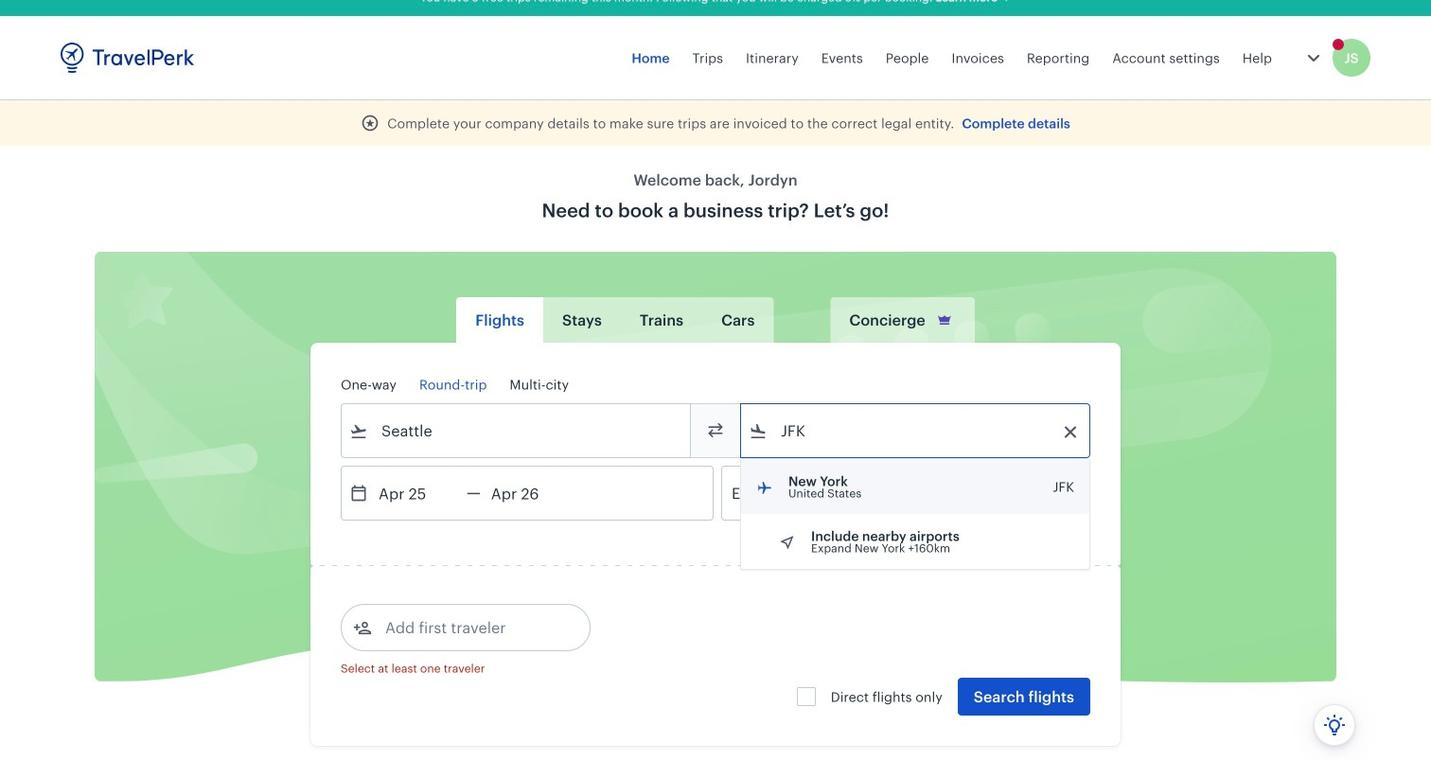 Task type: locate. For each thing, give the bounding box(es) containing it.
To search field
[[768, 416, 1065, 446]]



Task type: describe. For each thing, give the bounding box(es) containing it.
Add first traveler search field
[[372, 613, 569, 643]]

From search field
[[368, 416, 666, 446]]

Depart text field
[[368, 467, 467, 520]]

Return text field
[[481, 467, 579, 520]]



